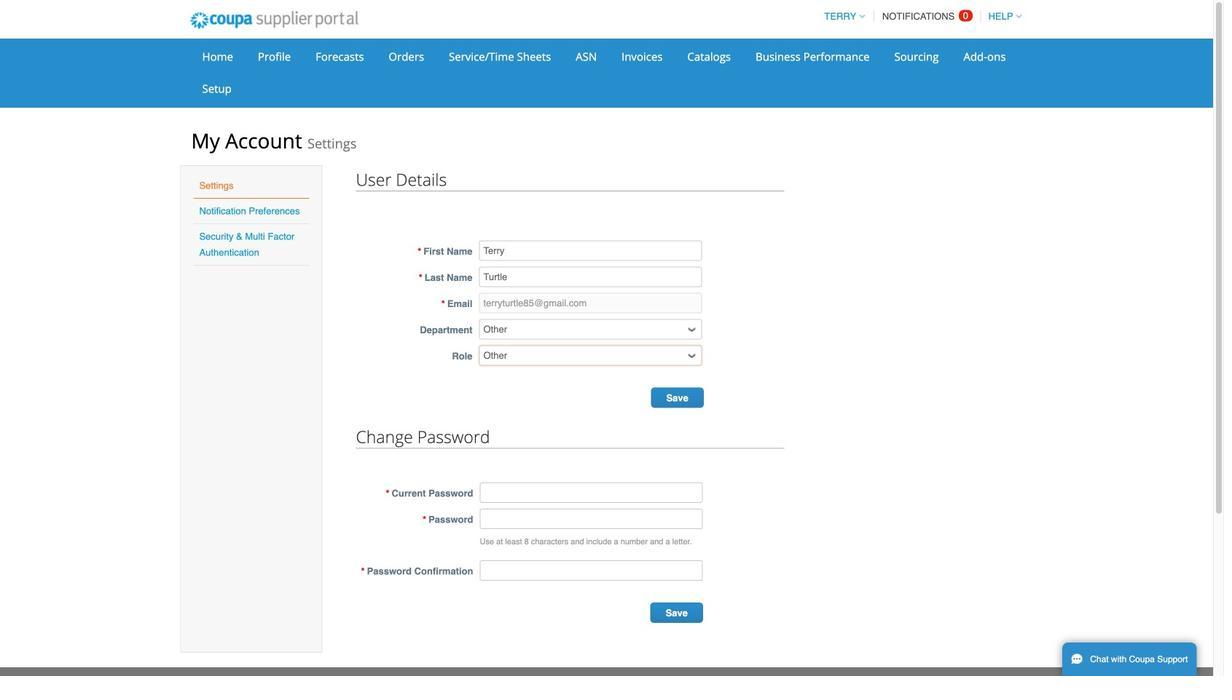 Task type: describe. For each thing, give the bounding box(es) containing it.
coupa supplier portal image
[[180, 2, 368, 39]]



Task type: locate. For each thing, give the bounding box(es) containing it.
None text field
[[479, 241, 702, 261], [479, 267, 702, 288], [479, 241, 702, 261], [479, 267, 702, 288]]

None password field
[[480, 483, 703, 504], [480, 509, 703, 530], [480, 561, 703, 582], [480, 483, 703, 504], [480, 509, 703, 530], [480, 561, 703, 582]]

None text field
[[479, 293, 702, 314]]

navigation
[[818, 2, 1022, 31]]



Task type: vqa. For each thing, say whether or not it's contained in the screenshot.
password field
yes



